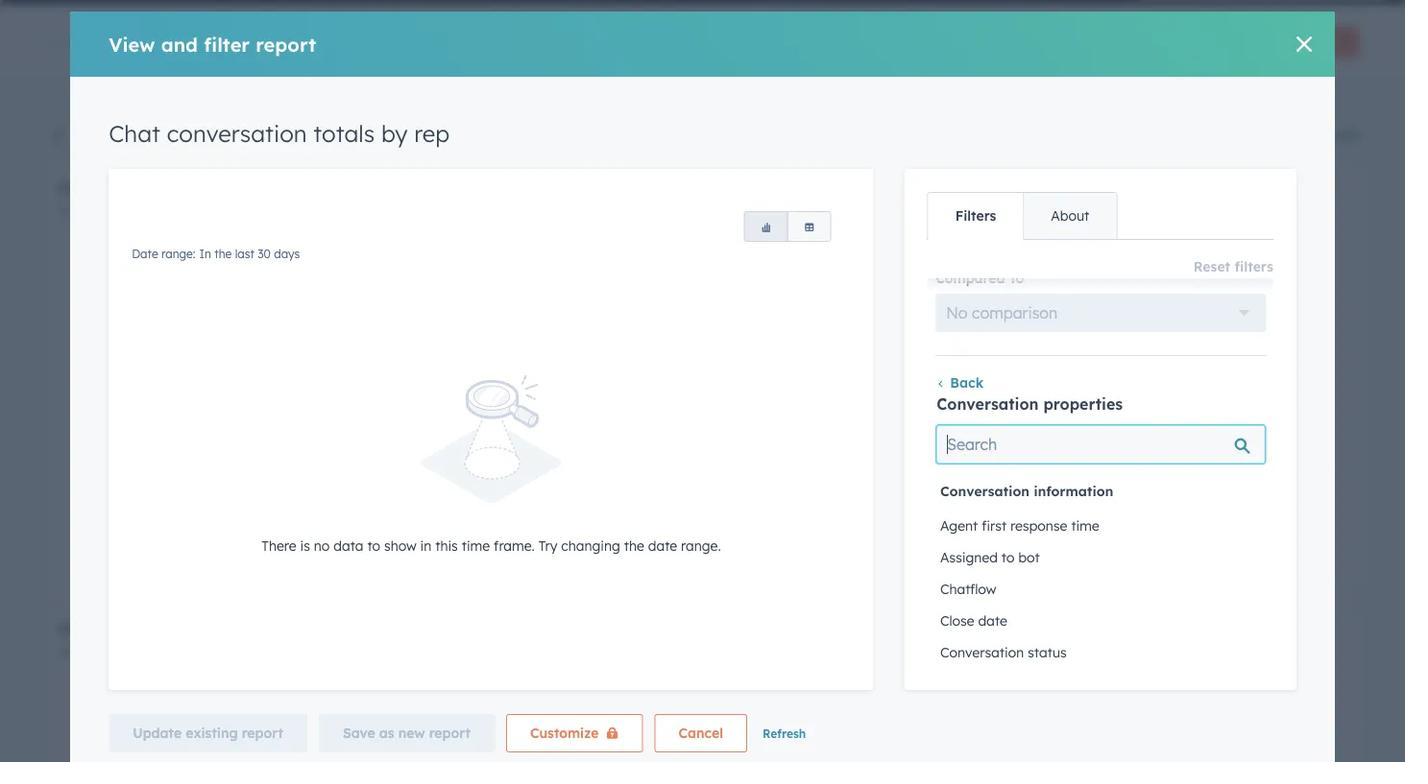 Task type: locate. For each thing, give the bounding box(es) containing it.
response inside conversations agent first response time
[[397, 135, 448, 149]]

by for chat conversation totals by url
[[913, 178, 932, 197]]

for inside chat conversation totals by rep element
[[366, 463, 384, 480]]

reset filters button
[[1194, 255, 1273, 279]]

0 horizontal spatial conversations
[[89, 121, 172, 135]]

by inside chat conversation average first response time by rep date range:
[[419, 619, 438, 638]]

rep inside chat conversation average first response time by rep date range:
[[443, 619, 469, 638]]

assigned to bot button
[[936, 541, 1265, 574]]

frame.
[[446, 463, 487, 480], [1108, 463, 1149, 480], [494, 537, 535, 554]]

for inside chat conversation totals by url element
[[1028, 463, 1046, 480]]

report right new in the left of the page
[[429, 725, 470, 742]]

1 horizontal spatial first
[[370, 135, 393, 149]]

agent up assigned
[[940, 517, 978, 534]]

response
[[397, 135, 448, 149], [1010, 517, 1067, 534], [307, 619, 376, 638]]

chat conversation average time to close by rep in the last 30 days
[[719, 619, 1085, 659]]

0 horizontal spatial totals
[[203, 178, 247, 197]]

to left bot
[[1001, 549, 1014, 566]]

agent
[[333, 135, 367, 149], [940, 517, 978, 534]]

conversations inside conversations agent first response time
[[333, 121, 415, 135]]

to inside "assigned to bot" button
[[1001, 549, 1014, 566]]

2 vertical spatial conversation
[[940, 644, 1024, 661]]

totals left url
[[865, 178, 908, 197]]

this inside chat conversation totals by rep dialog
[[435, 537, 458, 554]]

2 for from the left
[[1028, 463, 1046, 480]]

2 horizontal spatial this
[[1050, 463, 1072, 480]]

frame. left try
[[494, 537, 535, 554]]

conversation for chat conversation totals by url
[[760, 178, 860, 197]]

1 vertical spatial last
[[235, 247, 254, 261]]

1 vertical spatial date range: in the last 30 days
[[132, 247, 300, 261]]

1 vertical spatial date
[[978, 613, 1007, 629]]

about
[[1051, 207, 1089, 224]]

2 horizontal spatial conversations
[[333, 121, 415, 135]]

conversations for owner
[[89, 121, 172, 135]]

no
[[946, 303, 967, 323], [257, 463, 276, 480], [919, 463, 937, 480]]

2 horizontal spatial data
[[941, 463, 971, 480]]

compared to
[[935, 270, 1024, 286]]

rep
[[414, 119, 450, 148], [275, 178, 301, 197], [443, 619, 469, 638], [1060, 619, 1085, 638]]

0 horizontal spatial frame.
[[446, 463, 487, 480]]

can
[[1304, 126, 1329, 143]]

average
[[203, 619, 266, 638], [865, 619, 928, 638]]

agent right id
[[333, 135, 367, 149]]

1 horizontal spatial date range: in the last 30 days
[[719, 204, 887, 218]]

new
[[398, 725, 425, 742]]

range: inside chat conversation totals by rep date range:
[[87, 204, 121, 218]]

0 horizontal spatial data
[[279, 463, 309, 480]]

share
[[1186, 35, 1217, 49]]

2 vertical spatial in
[[787, 644, 799, 659]]

in up the refresh
[[787, 644, 799, 659]]

1 horizontal spatial response
[[397, 135, 448, 149]]

show inside chat conversation totals by url element
[[992, 463, 1024, 480]]

report
[[256, 32, 316, 56], [1298, 35, 1331, 49], [242, 725, 283, 742], [429, 725, 470, 742]]

2 vertical spatial last
[[823, 644, 842, 659]]

assigned to bot
[[940, 549, 1040, 566]]

range:
[[87, 204, 121, 218], [749, 204, 783, 218], [161, 247, 196, 261], [87, 644, 121, 659]]

bot
[[1018, 549, 1040, 566]]

conversation for conversation information
[[940, 483, 1029, 500]]

no inside chat conversation totals by url element
[[919, 463, 937, 480]]

chat
[[71, 29, 116, 53], [109, 119, 160, 148], [58, 178, 94, 197], [719, 178, 756, 197], [58, 619, 94, 638], [719, 619, 756, 638]]

no data to show for this time frame. inside chat conversation totals by rep element
[[257, 463, 487, 480]]

0 horizontal spatial show
[[330, 463, 362, 480]]

conversation
[[167, 119, 307, 148], [99, 178, 198, 197], [760, 178, 860, 197], [99, 619, 198, 638], [760, 619, 860, 638]]

agent inside conversations agent first response time
[[333, 135, 367, 149]]

1 horizontal spatial totals
[[313, 119, 375, 148]]

data up conversation information
[[941, 463, 971, 480]]

filters link
[[928, 193, 1023, 239]]

chat conversation average first response time by rep date range:
[[58, 619, 469, 659]]

totals for chat conversation totals by rep date range:
[[203, 178, 247, 197]]

refresh
[[763, 727, 806, 741]]

add report
[[1273, 35, 1331, 49]]

create
[[947, 35, 983, 49]]

0 vertical spatial response
[[397, 135, 448, 149]]

1 horizontal spatial no data to show for this time frame.
[[919, 463, 1149, 480]]

0 horizontal spatial for
[[366, 463, 384, 480]]

1 vertical spatial first
[[981, 517, 1006, 534]]

by inside chat conversation totals by rep date range:
[[251, 178, 270, 197]]

date
[[648, 537, 677, 554], [978, 613, 1007, 629]]

1 horizontal spatial show
[[384, 537, 417, 554]]

conversation down back
[[936, 395, 1038, 414]]

totals right id
[[313, 119, 375, 148]]

first
[[370, 135, 393, 149], [981, 517, 1006, 534], [271, 619, 302, 638]]

refresh button
[[763, 725, 806, 743]]

to
[[1008, 270, 1024, 286]]

days inside chat conversation average time to close by rep in the last 30 days
[[862, 644, 887, 659]]

1 no data to show for this time frame. from the left
[[257, 463, 487, 480]]

Search search field
[[936, 425, 1265, 464]]

1 horizontal spatial this
[[435, 537, 458, 554]]

to up no
[[313, 463, 326, 480]]

chat conversation totals by rep dialog
[[70, 0, 1335, 763]]

1 horizontal spatial frame.
[[494, 537, 535, 554]]

1 vertical spatial conversation
[[940, 483, 1029, 500]]

create dashboard button
[[931, 27, 1062, 58]]

1 horizontal spatial average
[[865, 619, 928, 638]]

0 horizontal spatial no data to show for this time frame.
[[257, 463, 487, 480]]

to left close
[[972, 619, 988, 638]]

2 horizontal spatial first
[[981, 517, 1006, 534]]

0 horizontal spatial date range: in the last 30 days
[[132, 247, 300, 261]]

to
[[313, 463, 326, 480], [975, 463, 988, 480], [367, 537, 380, 554], [1001, 549, 1014, 566], [972, 619, 988, 638]]

chat conversation totals by url
[[719, 178, 969, 197]]

range: inside chat conversation totals by url element
[[749, 204, 783, 218]]

this inside chat conversation totals by url element
[[1050, 463, 1072, 480]]

chatflow button
[[936, 573, 1265, 605]]

3 conversations from the left
[[333, 121, 415, 135]]

1 for from the left
[[366, 463, 384, 480]]

date inside chat conversation average first response time by rep date range:
[[58, 644, 84, 659]]

conversation inside dialog
[[167, 119, 307, 148]]

conversations for thread
[[211, 121, 293, 135]]

1 vertical spatial in
[[199, 247, 211, 261]]

data
[[279, 463, 309, 480], [941, 463, 971, 480], [334, 537, 363, 554]]

conversation down close date on the right of page
[[940, 644, 1024, 661]]

for for chat conversation totals by rep
[[366, 463, 384, 480]]

no for chat conversation totals by url
[[919, 463, 937, 480]]

show for chat conversation totals by rep
[[330, 463, 362, 480]]

update existing report button
[[109, 714, 307, 753]]

conversation information
[[940, 483, 1113, 500]]

frame. up there is no data to show in this time frame. try changing the date range.
[[446, 463, 487, 480]]

range: inside chat conversation average first response time by rep date range:
[[87, 644, 121, 659]]

conversation for chat conversation average first response time by rep date range:
[[99, 619, 198, 638]]

show inside chat conversation totals by rep element
[[330, 463, 362, 480]]

totals inside dialog
[[313, 119, 375, 148]]

this for chat conversation totals by url
[[1050, 463, 1072, 480]]

frame. inside chat conversation totals by url element
[[1108, 463, 1149, 480]]

by inside chat conversation average time to close by rep in the last 30 days
[[1036, 619, 1055, 638]]

0 horizontal spatial average
[[203, 619, 266, 638]]

first inside chat conversation average first response time by rep date range:
[[271, 619, 302, 638]]

0 vertical spatial date
[[648, 537, 677, 554]]

2 average from the left
[[865, 619, 928, 638]]

conversation inside conversation status button
[[940, 644, 1024, 661]]

first inside button
[[981, 517, 1006, 534]]

conversations
[[89, 121, 172, 135], [211, 121, 293, 135], [333, 121, 415, 135]]

2 vertical spatial response
[[307, 619, 376, 638]]

date range: in the last 30 days down chat conversation totals by url
[[719, 204, 887, 218]]

agent first response time
[[940, 517, 1099, 534]]

1 horizontal spatial date
[[978, 613, 1007, 629]]

1 conversations from the left
[[89, 121, 172, 135]]

date
[[58, 204, 84, 218], [719, 204, 746, 218], [132, 247, 158, 261], [58, 644, 84, 659]]

the
[[802, 204, 819, 218], [214, 247, 232, 261], [624, 537, 644, 554], [802, 644, 819, 659]]

add report button
[[1256, 27, 1359, 58]]

2 conversations from the left
[[211, 121, 293, 135]]

0 vertical spatial in
[[787, 204, 799, 218]]

show for chat conversation totals by url
[[992, 463, 1024, 480]]

30
[[845, 204, 858, 218], [258, 247, 271, 261], [845, 644, 858, 659]]

date inside close date button
[[978, 613, 1007, 629]]

None button
[[744, 211, 788, 242], [787, 211, 831, 242], [744, 211, 788, 242], [787, 211, 831, 242]]

data right no
[[334, 537, 363, 554]]

response inside button
[[1010, 517, 1067, 534]]

conversation properties
[[936, 395, 1122, 414]]

date range: in the last 30 days
[[719, 204, 887, 218], [132, 247, 300, 261]]

chat for chat conversation average first response time by rep date range:
[[58, 619, 94, 638]]

in inside chat conversation average time to close by rep in the last 30 days
[[787, 644, 799, 659]]

in down chat conversation totals by url
[[787, 204, 799, 218]]

about link
[[1023, 193, 1116, 239]]

last inside chat conversation totals by rep dialog
[[235, 247, 254, 261]]

0 vertical spatial date range: in the last 30 days
[[719, 204, 887, 218]]

0 vertical spatial first
[[370, 135, 393, 149]]

date left range.
[[648, 537, 677, 554]]

chat inside chat conversation average time to close by rep in the last 30 days
[[719, 619, 756, 638]]

1 vertical spatial 30
[[258, 247, 271, 261]]

chat conversation totals by rep element
[[46, 165, 698, 596]]

0 horizontal spatial no
[[257, 463, 276, 480]]

conversation
[[936, 395, 1038, 414], [940, 483, 1029, 500], [940, 644, 1024, 661]]

no data to show for this time frame. for chat conversation totals by rep
[[257, 463, 487, 480]]

tab list containing filters
[[927, 192, 1117, 240]]

1 vertical spatial days
[[274, 247, 300, 261]]

is
[[300, 537, 310, 554]]

chat overview banner
[[46, 21, 1359, 58]]

chatflow
[[940, 581, 996, 598]]

1 vertical spatial response
[[1010, 517, 1067, 534]]

to inside chat conversation totals by rep element
[[313, 463, 326, 480]]

tab list
[[927, 192, 1117, 240]]

2 horizontal spatial show
[[992, 463, 1024, 480]]

1 average from the left
[[203, 619, 266, 638]]

totals
[[313, 119, 375, 148], [203, 178, 247, 197], [865, 178, 908, 197]]

1 horizontal spatial data
[[334, 537, 363, 554]]

no data to show for this time frame.
[[257, 463, 487, 480], [919, 463, 1149, 480]]

chat for chat conversation average time to close by rep in the last 30 days
[[719, 619, 756, 638]]

row group containing conversation information
[[936, 471, 1265, 763]]

filters
[[1235, 258, 1273, 275]]

this inside chat conversation totals by rep element
[[388, 463, 411, 480]]

update existing report
[[133, 725, 283, 742]]

no inside chat conversation totals by rep element
[[257, 463, 276, 480]]

no comparison
[[946, 303, 1057, 323]]

chat inside chat conversation average first response time by rep date range:
[[58, 619, 94, 638]]

data for chat conversation totals by rep
[[279, 463, 309, 480]]

data up is
[[279, 463, 309, 480]]

no for chat conversation totals by rep
[[257, 463, 276, 480]]

0 horizontal spatial response
[[307, 619, 376, 638]]

thread
[[211, 135, 252, 149]]

this
[[388, 463, 411, 480], [1050, 463, 1072, 480], [435, 537, 458, 554]]

totals down thread at the top left of the page
[[203, 178, 247, 197]]

there is no data to show in this time frame. try changing the date range.
[[261, 537, 721, 554]]

group
[[744, 211, 831, 242]]

0 vertical spatial days
[[862, 204, 887, 218]]

conversations agent first response time
[[333, 121, 478, 149]]

1 horizontal spatial for
[[1028, 463, 1046, 480]]

last
[[823, 204, 842, 218], [235, 247, 254, 261], [823, 644, 842, 659]]

0 vertical spatial 30
[[845, 204, 858, 218]]

url
[[937, 178, 969, 197]]

range.
[[681, 537, 721, 554]]

2 vertical spatial days
[[862, 644, 887, 659]]

data inside chat conversation totals by url element
[[941, 463, 971, 480]]

1 horizontal spatial agent
[[940, 517, 978, 534]]

for for chat conversation totals by url
[[1028, 463, 1046, 480]]

2 vertical spatial 30
[[845, 644, 858, 659]]

2 horizontal spatial response
[[1010, 517, 1067, 534]]

average inside chat conversation average first response time by rep date range:
[[203, 619, 266, 638]]

0 vertical spatial conversation
[[936, 395, 1038, 414]]

no data to show for this time frame. up no
[[257, 463, 487, 480]]

the down chat conversation totals by url
[[802, 204, 819, 218]]

data inside chat conversation totals by rep dialog
[[334, 537, 363, 554]]

2 vertical spatial first
[[271, 619, 302, 638]]

the up the refresh
[[802, 644, 819, 659]]

for
[[366, 463, 384, 480], [1028, 463, 1046, 480]]

conversation inside chat conversation totals by rep date range:
[[99, 178, 198, 197]]

no down back button
[[919, 463, 937, 480]]

row group inside chat conversation totals by rep dialog
[[936, 471, 1265, 763]]

no data to show for this time frame. up conversation information
[[919, 463, 1149, 480]]

0 vertical spatial last
[[823, 204, 842, 218]]

data inside chat conversation totals by rep element
[[279, 463, 309, 480]]

chat inside chat conversation totals by rep date range:
[[58, 178, 94, 197]]

0 horizontal spatial first
[[271, 619, 302, 638]]

in down chat conversation totals by rep date range:
[[199, 247, 211, 261]]

chat inside dialog
[[109, 119, 160, 148]]

no up there
[[257, 463, 276, 480]]

1 horizontal spatial conversations
[[211, 121, 293, 135]]

chat for chat overview
[[71, 29, 116, 53]]

conversation inside chat conversation average time to close by rep in the last 30 days
[[760, 619, 860, 638]]

the inside chat conversation average time to close by rep in the last 30 days
[[802, 644, 819, 659]]

1 horizontal spatial no
[[919, 463, 937, 480]]

no data to show for this time frame. inside chat conversation totals by url element
[[919, 463, 1149, 480]]

1 vertical spatial agent
[[940, 517, 978, 534]]

create dashboard
[[947, 35, 1046, 49]]

no down compared
[[946, 303, 967, 323]]

average left close
[[865, 619, 928, 638]]

2 horizontal spatial no
[[946, 303, 967, 323]]

0 horizontal spatial this
[[388, 463, 411, 480]]

2 horizontal spatial totals
[[865, 178, 908, 197]]

chat inside popup button
[[71, 29, 116, 53]]

by inside dialog
[[381, 119, 408, 148]]

chat overview
[[71, 29, 214, 53]]

frame. inside chat conversation totals by rep element
[[446, 463, 487, 480]]

0 horizontal spatial agent
[[333, 135, 367, 149]]

chat for chat conversation totals by rep date range:
[[58, 178, 94, 197]]

report inside popup button
[[1298, 35, 1331, 49]]

row group
[[936, 471, 1265, 763]]

frame. up information
[[1108, 463, 1149, 480]]

average inside chat conversation average time to close by rep in the last 30 days
[[865, 619, 928, 638]]

days
[[862, 204, 887, 218], [274, 247, 300, 261], [862, 644, 887, 659]]

date range: in the last 30 days down chat conversation totals by rep date range:
[[132, 247, 300, 261]]

time
[[452, 135, 478, 149], [414, 463, 443, 480], [1076, 463, 1104, 480], [1071, 517, 1099, 534], [462, 537, 490, 554], [380, 619, 415, 638], [933, 619, 967, 638]]

date up conversation status
[[978, 613, 1007, 629]]

average down there
[[203, 619, 266, 638]]

by
[[381, 119, 408, 148], [251, 178, 270, 197], [913, 178, 932, 197], [419, 619, 438, 638], [1036, 619, 1055, 638]]

report right add
[[1298, 35, 1331, 49]]

date inside chat conversation totals by rep date range:
[[58, 204, 84, 218]]

cancel
[[678, 725, 723, 742]]

conversation inside chat conversation average first response time by rep date range:
[[99, 619, 198, 638]]

totals inside chat conversation totals by rep date range:
[[203, 178, 247, 197]]

0 vertical spatial agent
[[333, 135, 367, 149]]

the down chat conversation totals by rep date range:
[[214, 247, 232, 261]]

2 no data to show for this time frame. from the left
[[919, 463, 1149, 480]]

2 horizontal spatial frame.
[[1108, 463, 1149, 480]]

in
[[787, 204, 799, 218], [199, 247, 211, 261], [787, 644, 799, 659]]

to up conversation information
[[975, 463, 988, 480]]

conversation up agent first response time
[[940, 483, 1029, 500]]



Task type: describe. For each thing, give the bounding box(es) containing it.
conversation for chat conversation totals by rep date range:
[[99, 178, 198, 197]]

chat overview button
[[71, 27, 239, 55]]

filters
[[955, 207, 996, 224]]

close
[[992, 619, 1031, 638]]

chat conversation totals by rep
[[109, 119, 450, 148]]

in inside chat conversation totals by url element
[[787, 204, 799, 218]]

customize
[[530, 725, 599, 742]]

time inside chat conversation totals by url element
[[1076, 463, 1104, 480]]

to right no
[[367, 537, 380, 554]]

everyone can edit
[[1238, 126, 1359, 143]]

no
[[314, 537, 330, 554]]

filter
[[204, 32, 250, 56]]

overview
[[122, 29, 214, 53]]

everyone
[[1238, 126, 1300, 143]]

close date button
[[936, 605, 1265, 637]]

properties
[[1043, 395, 1122, 414]]

date range: in the last 30 days inside chat conversation totals by rep dialog
[[132, 247, 300, 261]]

conversation status
[[940, 644, 1066, 661]]

comparison
[[971, 303, 1057, 323]]

date inside chat conversation totals by url element
[[719, 204, 746, 218]]

last inside chat conversation totals by url element
[[823, 204, 842, 218]]

chat conversation average time to close by rep element
[[708, 606, 1360, 763]]

no data to show for this time frame. for chat conversation totals by url
[[919, 463, 1149, 480]]

the right changing
[[624, 537, 644, 554]]

date inside chat conversation totals by rep dialog
[[132, 247, 158, 261]]

days inside chat conversation totals by url element
[[862, 204, 887, 218]]

actions button
[[1073, 27, 1158, 58]]

date range: in the last 30 days inside chat conversation totals by url element
[[719, 204, 887, 218]]

conversation for conversation status
[[940, 644, 1024, 661]]

30 inside chat conversation totals by url element
[[845, 204, 858, 218]]

changing
[[561, 537, 620, 554]]

chat for chat conversation totals by rep
[[109, 119, 160, 148]]

chat for chat conversation totals by url
[[719, 178, 756, 197]]

update
[[133, 725, 182, 742]]

there
[[261, 537, 296, 554]]

add
[[1273, 35, 1294, 49]]

rep inside chat conversation average time to close by rep in the last 30 days
[[1060, 619, 1085, 638]]

conversations thread id
[[211, 121, 293, 149]]

in
[[420, 537, 432, 554]]

range: inside chat conversation totals by rep dialog
[[161, 247, 196, 261]]

time inside conversations agent first response time
[[452, 135, 478, 149]]

report right filter
[[256, 32, 316, 56]]

this for chat conversation totals by rep
[[388, 463, 411, 480]]

conversations for agent
[[333, 121, 415, 135]]

conversation status button
[[936, 637, 1265, 669]]

time inside chat conversation average time to close by rep in the last 30 days
[[933, 619, 967, 638]]

chat conversation average first response time by rep element
[[46, 606, 698, 763]]

average for time
[[865, 619, 928, 638]]

by for chat conversation totals by rep date range:
[[251, 178, 270, 197]]

close image
[[1296, 36, 1312, 52]]

share button
[[1169, 27, 1245, 58]]

view and filter report
[[109, 32, 316, 56]]

frame. inside chat conversation totals by rep dialog
[[494, 537, 535, 554]]

actions
[[1090, 35, 1130, 49]]

in inside chat conversation totals by rep dialog
[[199, 247, 211, 261]]

information
[[1033, 483, 1113, 500]]

conversation for chat conversation totals by rep
[[167, 119, 307, 148]]

totals for chat conversation totals by url
[[865, 178, 908, 197]]

assigned
[[940, 549, 997, 566]]

rep inside chat conversation totals by rep date range:
[[275, 178, 301, 197]]

reset
[[1194, 258, 1230, 275]]

existing
[[186, 725, 238, 742]]

owner
[[89, 135, 127, 149]]

dashboard
[[987, 35, 1046, 49]]

save as new report
[[343, 725, 470, 742]]

rep inside dialog
[[414, 119, 450, 148]]

compared
[[935, 270, 1004, 286]]

totals for chat conversation totals by rep
[[313, 119, 375, 148]]

tab list inside chat conversation totals by rep dialog
[[927, 192, 1117, 240]]

the inside chat conversation totals by url element
[[802, 204, 819, 218]]

show inside chat conversation totals by rep dialog
[[384, 537, 417, 554]]

frame. for chat conversation totals by rep
[[446, 463, 487, 480]]

time inside button
[[1071, 517, 1099, 534]]

no inside popup button
[[946, 303, 967, 323]]

no comparison button
[[935, 294, 1266, 332]]

as
[[379, 725, 394, 742]]

agent first response time button
[[936, 510, 1265, 542]]

report right existing
[[242, 725, 283, 742]]

agent inside button
[[940, 517, 978, 534]]

save as new report button
[[319, 714, 494, 753]]

frame. for chat conversation totals by url
[[1108, 463, 1149, 480]]

response inside chat conversation average first response time by rep date range:
[[307, 619, 376, 638]]

time inside chat conversation average first response time by rep date range:
[[380, 619, 415, 638]]

days inside chat conversation totals by rep dialog
[[274, 247, 300, 261]]

time inside chat conversation totals by rep element
[[414, 463, 443, 480]]

conversations owner
[[89, 121, 172, 149]]

reset filters
[[1194, 258, 1273, 275]]

chat conversation totals by rep date range:
[[58, 178, 301, 218]]

customize button
[[506, 714, 643, 753]]

30 inside chat conversation totals by rep dialog
[[258, 247, 271, 261]]

to inside chat conversation totals by url element
[[975, 463, 988, 480]]

30 inside chat conversation average time to close by rep in the last 30 days
[[845, 644, 858, 659]]

to inside chat conversation average time to close by rep in the last 30 days
[[972, 619, 988, 638]]

try
[[539, 537, 557, 554]]

conversation for chat conversation average time to close by rep in the last 30 days
[[760, 619, 860, 638]]

save
[[343, 725, 375, 742]]

first inside conversations agent first response time
[[370, 135, 393, 149]]

back
[[950, 374, 983, 391]]

status
[[1027, 644, 1066, 661]]

average for first
[[203, 619, 266, 638]]

by for chat conversation totals by rep
[[381, 119, 408, 148]]

group inside chat conversation totals by rep dialog
[[744, 211, 831, 242]]

chat conversation totals by url element
[[708, 165, 1360, 596]]

id
[[255, 135, 270, 149]]

last inside chat conversation average time to close by rep in the last 30 days
[[823, 644, 842, 659]]

back button
[[935, 374, 983, 391]]

data for chat conversation totals by url
[[941, 463, 971, 480]]

close
[[940, 613, 974, 629]]

close date
[[940, 613, 1007, 629]]

0 horizontal spatial date
[[648, 537, 677, 554]]

view
[[109, 32, 155, 56]]

and
[[161, 32, 198, 56]]

edit
[[1333, 126, 1359, 143]]

conversation for conversation properties
[[936, 395, 1038, 414]]

cancel button
[[654, 714, 747, 753]]

everyone can edit button
[[1238, 123, 1359, 146]]



Task type: vqa. For each thing, say whether or not it's contained in the screenshot.
the bottom last
yes



